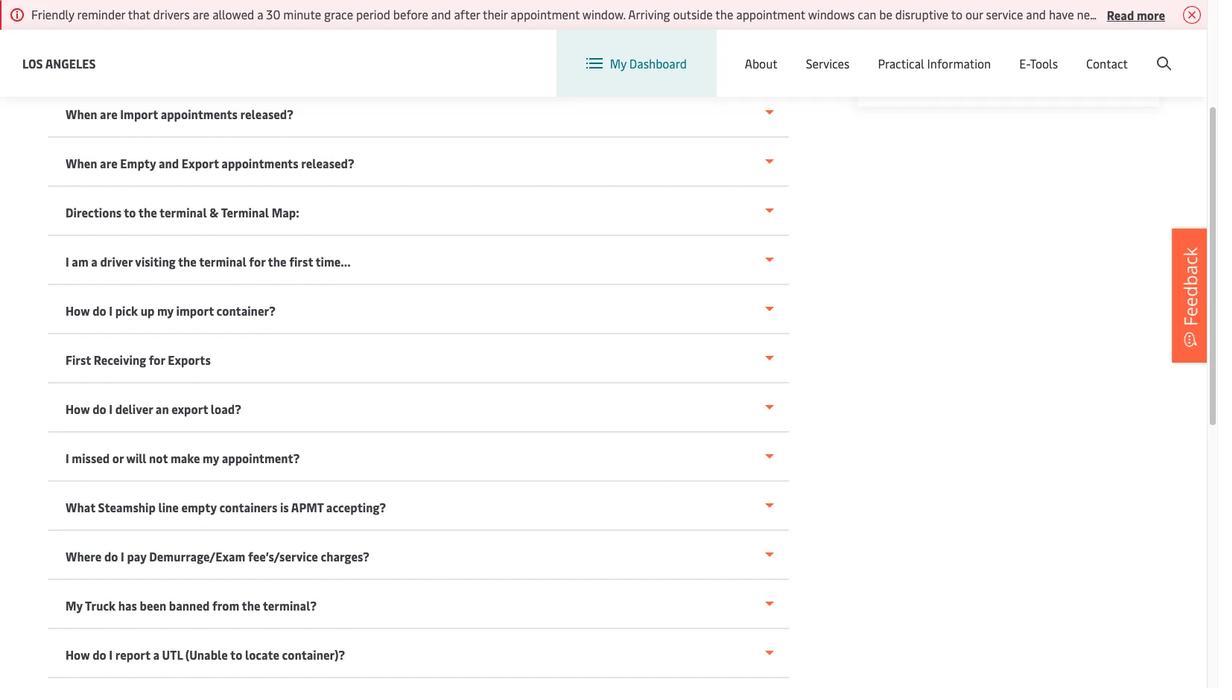 Task type: describe. For each thing, give the bounding box(es) containing it.
feedback
[[1178, 247, 1203, 326]]

how do i pick up my import container?
[[66, 303, 276, 319]]

los inside the following are frequently asked questions regarding trucking requirements and the draying of containers at apm terminals pier 400 los angeles. all links are live and will assist you in addressing your current needs.
[[48, 41, 66, 57]]

you
[[286, 41, 306, 57]]

login
[[1058, 44, 1087, 60]]

(unable
[[185, 647, 228, 663]]

/
[[1090, 44, 1095, 60]]

or
[[112, 450, 124, 466]]

import
[[120, 106, 158, 122]]

regarding
[[297, 22, 350, 39]]

pier
[[740, 22, 761, 39]]

utl
[[162, 647, 183, 663]]

requirements
[[402, 22, 475, 39]]

deliver
[[115, 401, 153, 417]]

+1
[[906, 66, 917, 83]]

our
[[966, 6, 983, 22]]

addressing
[[322, 41, 381, 57]]

global menu
[[920, 44, 988, 60]]

when are import appointments released?
[[66, 106, 294, 122]]

contact
[[1086, 55, 1128, 72]]

are left allowed on the top left of page
[[193, 6, 210, 22]]

i left missed
[[66, 450, 69, 466]]

0 horizontal spatial a
[[91, 253, 98, 270]]

create
[[1098, 44, 1132, 60]]

terminals
[[684, 22, 737, 39]]

0 horizontal spatial released?
[[240, 106, 294, 122]]

truck
[[85, 598, 116, 614]]

is
[[280, 499, 289, 516]]

read more
[[1107, 6, 1165, 23]]

and inside when are empty and export appointments released? dropdown button
[[159, 155, 179, 171]]

container?
[[216, 303, 276, 319]]

what steamship line empty containers is apmt accepting? button
[[48, 482, 789, 531]]

care
[[955, 25, 988, 48]]

directions to the terminal & terminal map: button
[[48, 187, 789, 236]]

live
[[185, 41, 204, 57]]

time...
[[316, 253, 351, 270]]

first receiving for exports button
[[48, 335, 789, 384]]

1 drivers from the left
[[153, 6, 190, 22]]

practical information button
[[878, 30, 991, 97]]

allowed
[[212, 6, 254, 22]]

the following are frequently asked questions regarding trucking requirements and the draying of containers at apm terminals pier 400 los angeles. all links are live and will assist you in addressing your current needs.
[[48, 22, 786, 57]]

(310)
[[920, 66, 947, 83]]

when are import appointments released? button
[[48, 89, 789, 138]]

do for pick
[[93, 303, 106, 319]]

terminal inside 'dropdown button'
[[159, 204, 207, 221]]

my for my dashboard
[[610, 55, 627, 72]]

angeles.
[[69, 41, 115, 57]]

empty
[[181, 499, 217, 516]]

negative
[[1077, 6, 1122, 22]]

how do i report a utl (unable to locate container)?
[[66, 647, 345, 663]]

my truck has been banned from the terminal?
[[66, 598, 317, 614]]

minute
[[283, 6, 321, 22]]

the left the pier
[[716, 6, 733, 22]]

am
[[72, 253, 88, 270]]

have
[[1049, 6, 1074, 22]]

and up needs. on the top left of page
[[478, 22, 498, 39]]

dashboard
[[629, 55, 687, 72]]

account
[[1135, 44, 1179, 60]]

global menu button
[[887, 29, 1002, 74]]

before
[[393, 6, 428, 22]]

0 vertical spatial appointments
[[161, 106, 238, 122]]

has
[[118, 598, 137, 614]]

reminder
[[77, 6, 125, 22]]

period
[[356, 6, 390, 22]]

window.
[[582, 6, 626, 22]]

the
[[48, 22, 68, 39]]

what steamship line empty containers is apmt accepting?
[[66, 499, 386, 516]]

customer care
[[881, 25, 988, 48]]

contact button
[[1086, 30, 1128, 97]]

containers inside "what steamship line empty containers is apmt accepting?" 'dropdown button'
[[219, 499, 278, 516]]

from
[[212, 598, 239, 614]]

terminal?
[[263, 598, 317, 614]]

e-tools button
[[1019, 30, 1058, 97]]

the inside "my truck has been banned from the terminal?" dropdown button
[[242, 598, 260, 614]]

not
[[149, 450, 168, 466]]

assist
[[253, 41, 284, 57]]

driver
[[100, 253, 133, 270]]

services
[[806, 55, 850, 72]]

first receiving for exports
[[66, 352, 211, 368]]

how do i pick up my import container? button
[[48, 285, 789, 335]]

needs.
[[454, 41, 490, 57]]

e-tools
[[1019, 55, 1058, 72]]

221-
[[950, 66, 974, 83]]

my inside i missed or will not make my appointment? dropdown button
[[203, 450, 219, 466]]

my for my truck has been banned from the terminal?
[[66, 598, 83, 614]]

practical information
[[878, 55, 991, 72]]

do for report
[[93, 647, 106, 663]]

demurrage/exam
[[149, 548, 245, 565]]

appointment?
[[222, 450, 300, 466]]

to inside 'dropdown button'
[[124, 204, 136, 221]]

missed
[[72, 450, 110, 466]]

where do i pay demurrage/exam fee's/service charges?
[[66, 548, 370, 565]]

i for how do i pick up my import container?
[[109, 303, 113, 319]]

terminal
[[221, 204, 269, 221]]

friendly
[[31, 6, 74, 22]]

asked
[[207, 22, 239, 39]]

my inside how do i pick up my import container? 'dropdown button'
[[157, 303, 174, 319]]

i am a driver visiting the terminal for the first time... button
[[48, 236, 789, 285]]

location
[[826, 43, 872, 60]]

services button
[[806, 30, 850, 97]]

i am a driver visiting the terminal for the first time...
[[66, 253, 351, 270]]

&
[[210, 204, 219, 221]]

how for how do i pick up my import container?
[[66, 303, 90, 319]]

an
[[156, 401, 169, 417]]



Task type: locate. For each thing, give the bounding box(es) containing it.
when up directions
[[66, 155, 97, 171]]

i left the pick
[[109, 303, 113, 319]]

0 vertical spatial containers
[[581, 22, 639, 39]]

to inside dropdown button
[[230, 647, 242, 663]]

container)?
[[282, 647, 345, 663]]

apmt
[[291, 499, 324, 516]]

practical
[[878, 55, 924, 72]]

directions to the terminal & terminal map:
[[66, 204, 299, 221]]

and down asked
[[207, 41, 227, 57]]

at
[[641, 22, 653, 39]]

empty
[[120, 155, 156, 171]]

1 vertical spatial appointments
[[222, 155, 298, 171]]

to left locate
[[230, 647, 242, 663]]

are down frequently
[[164, 41, 182, 57]]

are left import
[[100, 106, 118, 122]]

map:
[[272, 204, 299, 221]]

will right or
[[126, 450, 146, 466]]

read more button
[[1107, 5, 1165, 24]]

and
[[431, 6, 451, 22], [1026, 6, 1046, 22], [478, 22, 498, 39], [207, 41, 227, 57], [159, 155, 179, 171]]

appointment right their
[[511, 6, 580, 22]]

drivers
[[153, 6, 190, 22], [1187, 6, 1218, 22]]

and left have
[[1026, 6, 1046, 22]]

1 vertical spatial will
[[126, 450, 146, 466]]

1 appointment from the left
[[511, 6, 580, 22]]

read
[[1107, 6, 1134, 23]]

the left draying
[[501, 22, 520, 39]]

released?
[[240, 106, 294, 122], [301, 155, 354, 171]]

login / create account
[[1058, 44, 1179, 60]]

los left angeles
[[22, 55, 43, 71]]

terminal down &
[[199, 253, 246, 270]]

receiving
[[94, 352, 146, 368]]

los down the
[[48, 41, 66, 57]]

drivers right that
[[153, 6, 190, 22]]

how do i deliver an export load? button
[[48, 384, 789, 433]]

0 horizontal spatial will
[[126, 450, 146, 466]]

1 vertical spatial to
[[124, 204, 136, 221]]

will
[[230, 41, 250, 57], [126, 450, 146, 466]]

angeles
[[45, 55, 96, 71]]

1 vertical spatial released?
[[301, 155, 354, 171]]

1 vertical spatial when
[[66, 155, 97, 171]]

my right up
[[157, 303, 174, 319]]

to right directions
[[124, 204, 136, 221]]

2 when from the top
[[66, 155, 97, 171]]

terminal left &
[[159, 204, 207, 221]]

1 horizontal spatial containers
[[581, 22, 639, 39]]

400
[[764, 22, 786, 39]]

drivers right on
[[1187, 6, 1218, 22]]

my dashboard button
[[586, 30, 687, 97]]

do left report
[[93, 647, 106, 663]]

my truck has been banned from the terminal? button
[[48, 580, 789, 630]]

a
[[257, 6, 263, 22], [91, 253, 98, 270], [153, 647, 159, 663]]

0 horizontal spatial to
[[124, 204, 136, 221]]

1 vertical spatial containers
[[219, 499, 278, 516]]

directions
[[66, 204, 121, 221]]

the right from
[[242, 598, 260, 614]]

fee's/service
[[248, 548, 318, 565]]

will inside the following are frequently asked questions regarding trucking requirements and the draying of containers at apm terminals pier 400 los angeles. all links are live and will assist you in addressing your current needs.
[[230, 41, 250, 57]]

0 vertical spatial when
[[66, 106, 97, 122]]

0 vertical spatial released?
[[240, 106, 294, 122]]

2 vertical spatial to
[[230, 647, 242, 663]]

2 horizontal spatial to
[[951, 6, 963, 22]]

pay
[[127, 548, 146, 565]]

export
[[182, 155, 219, 171]]

when for when are empty and export appointments released?
[[66, 155, 97, 171]]

0 horizontal spatial my
[[157, 303, 174, 319]]

the up visiting
[[138, 204, 157, 221]]

visiting
[[135, 253, 176, 270]]

are
[[193, 6, 210, 22], [125, 22, 143, 39], [164, 41, 182, 57], [100, 106, 118, 122], [100, 155, 118, 171]]

0 vertical spatial terminal
[[159, 204, 207, 221]]

about
[[745, 55, 778, 72]]

1 when from the top
[[66, 106, 97, 122]]

a right am
[[91, 253, 98, 270]]

0 horizontal spatial containers
[[219, 499, 278, 516]]

appointments up the "export"
[[161, 106, 238, 122]]

i for how do i deliver an export load?
[[109, 401, 113, 417]]

will inside dropdown button
[[126, 450, 146, 466]]

i
[[66, 253, 69, 270], [109, 303, 113, 319], [109, 401, 113, 417], [66, 450, 69, 466], [121, 548, 124, 565], [109, 647, 113, 663]]

my left dashboard
[[610, 55, 627, 72]]

customer
[[881, 25, 951, 48]]

links
[[135, 41, 162, 57]]

i inside dropdown button
[[121, 548, 124, 565]]

1 horizontal spatial to
[[230, 647, 242, 663]]

my inside dropdown button
[[66, 598, 83, 614]]

steamship
[[98, 499, 156, 516]]

pick
[[115, 303, 138, 319]]

the inside the following are frequently asked questions regarding trucking requirements and the draying of containers at apm terminals pier 400 los angeles. all links are live and will assist you in addressing your current needs.
[[501, 22, 520, 39]]

terminal
[[159, 204, 207, 221], [199, 253, 246, 270]]

exports
[[168, 352, 211, 368]]

a left utl
[[153, 647, 159, 663]]

2 appointment from the left
[[736, 6, 805, 22]]

containers inside the following are frequently asked questions regarding trucking requirements and the draying of containers at apm terminals pier 400 los angeles. all links are live and will assist you in addressing your current needs.
[[581, 22, 639, 39]]

appointments up terminal
[[222, 155, 298, 171]]

1 horizontal spatial drivers
[[1187, 6, 1218, 22]]

1 vertical spatial how
[[66, 401, 90, 417]]

how for how do i report a utl (unable to locate container)?
[[66, 647, 90, 663]]

i for where do i pay demurrage/exam fee's/service charges?
[[121, 548, 124, 565]]

how for how do i deliver an export load?
[[66, 401, 90, 417]]

after
[[454, 6, 480, 22]]

all
[[117, 41, 133, 57]]

2 drivers from the left
[[1187, 6, 1218, 22]]

2 vertical spatial how
[[66, 647, 90, 663]]

i left report
[[109, 647, 113, 663]]

0 vertical spatial my
[[157, 303, 174, 319]]

where
[[66, 548, 102, 565]]

switch
[[788, 43, 823, 60]]

0 horizontal spatial my
[[66, 598, 83, 614]]

do left "deliver"
[[93, 401, 106, 417]]

global
[[920, 44, 954, 60]]

1 vertical spatial for
[[149, 352, 165, 368]]

los angeles link
[[22, 54, 96, 73]]

when down angeles
[[66, 106, 97, 122]]

login / create account link
[[1031, 30, 1179, 74]]

1 vertical spatial terminal
[[199, 253, 246, 270]]

0 horizontal spatial los
[[22, 55, 43, 71]]

my
[[610, 55, 627, 72], [66, 598, 83, 614]]

0 vertical spatial for
[[249, 253, 265, 270]]

switch location button
[[764, 43, 872, 60]]

2 horizontal spatial a
[[257, 6, 263, 22]]

the right visiting
[[178, 253, 197, 270]]

will down asked
[[230, 41, 250, 57]]

i missed or will not make my appointment? button
[[48, 433, 789, 482]]

and right empty
[[159, 155, 179, 171]]

1 vertical spatial my
[[203, 450, 219, 466]]

my right make
[[203, 450, 219, 466]]

1 horizontal spatial my
[[610, 55, 627, 72]]

are up all
[[125, 22, 143, 39]]

my left the truck
[[66, 598, 83, 614]]

do inside 'dropdown button'
[[93, 303, 106, 319]]

i left "deliver"
[[109, 401, 113, 417]]

my inside popup button
[[610, 55, 627, 72]]

how inside 'dropdown button'
[[66, 303, 90, 319]]

for left first
[[249, 253, 265, 270]]

i left am
[[66, 253, 69, 270]]

more
[[1137, 6, 1165, 23]]

i inside 'dropdown button'
[[109, 303, 113, 319]]

1 horizontal spatial released?
[[301, 155, 354, 171]]

0 vertical spatial my
[[610, 55, 627, 72]]

2 how from the top
[[66, 401, 90, 417]]

1 horizontal spatial for
[[249, 253, 265, 270]]

questions
[[241, 22, 295, 39]]

30
[[266, 6, 280, 22]]

1 horizontal spatial a
[[153, 647, 159, 663]]

containers
[[581, 22, 639, 39], [219, 499, 278, 516]]

draying
[[522, 22, 563, 39]]

when for when are import appointments released?
[[66, 106, 97, 122]]

in
[[309, 41, 319, 57]]

load?
[[211, 401, 241, 417]]

do left the pick
[[93, 303, 106, 319]]

do
[[93, 303, 106, 319], [93, 401, 106, 417], [104, 548, 118, 565], [93, 647, 106, 663]]

0 vertical spatial to
[[951, 6, 963, 22]]

1 horizontal spatial will
[[230, 41, 250, 57]]

for left exports
[[149, 352, 165, 368]]

to left our
[[951, 6, 963, 22]]

0 vertical spatial a
[[257, 6, 263, 22]]

my
[[157, 303, 174, 319], [203, 450, 219, 466]]

close alert image
[[1183, 6, 1201, 24]]

appointment up 'about' popup button
[[736, 6, 805, 22]]

and left after
[[431, 6, 451, 22]]

a left 30
[[257, 6, 263, 22]]

0 horizontal spatial for
[[149, 352, 165, 368]]

do for deliver
[[93, 401, 106, 417]]

0 vertical spatial will
[[230, 41, 250, 57]]

0 horizontal spatial appointment
[[511, 6, 580, 22]]

menu
[[957, 44, 988, 60]]

how left the pick
[[66, 303, 90, 319]]

e-
[[1019, 55, 1030, 72]]

containers left is
[[219, 499, 278, 516]]

are left empty
[[100, 155, 118, 171]]

the inside the directions to the terminal & terminal map: 'dropdown button'
[[138, 204, 157, 221]]

1 horizontal spatial appointment
[[736, 6, 805, 22]]

do left pay
[[104, 548, 118, 565]]

containers left at
[[581, 22, 639, 39]]

i for how do i report a utl (unable to locate container)?
[[109, 647, 113, 663]]

switch location
[[788, 43, 872, 60]]

outside
[[673, 6, 713, 22]]

friendly reminder that drivers are allowed a 30 minute grace period before and after their appointment window. arriving outside the appointment windows can be disruptive to our service and have negative impacts on drivers
[[31, 6, 1218, 22]]

do for pay
[[104, 548, 118, 565]]

of
[[566, 22, 578, 39]]

terminal inside dropdown button
[[199, 253, 246, 270]]

3 how from the top
[[66, 647, 90, 663]]

1 horizontal spatial los
[[48, 41, 66, 57]]

the left first
[[268, 253, 287, 270]]

1 horizontal spatial my
[[203, 450, 219, 466]]

can
[[858, 6, 877, 22]]

0 vertical spatial how
[[66, 303, 90, 319]]

accepting?
[[326, 499, 386, 516]]

1 how from the top
[[66, 303, 90, 319]]

1 vertical spatial a
[[91, 253, 98, 270]]

export
[[172, 401, 208, 417]]

grace
[[324, 6, 353, 22]]

i left pay
[[121, 548, 124, 565]]

2 vertical spatial a
[[153, 647, 159, 663]]

0 horizontal spatial drivers
[[153, 6, 190, 22]]

service
[[986, 6, 1023, 22]]

make
[[171, 450, 200, 466]]

about button
[[745, 30, 778, 97]]

frequently
[[146, 22, 204, 39]]

how down first
[[66, 401, 90, 417]]

charges?
[[321, 548, 370, 565]]

how down the truck
[[66, 647, 90, 663]]

when
[[66, 106, 97, 122], [66, 155, 97, 171]]

1 vertical spatial my
[[66, 598, 83, 614]]

to
[[951, 6, 963, 22], [124, 204, 136, 221], [230, 647, 242, 663]]

do inside dropdown button
[[104, 548, 118, 565]]



Task type: vqa. For each thing, say whether or not it's contained in the screenshot.
-
no



